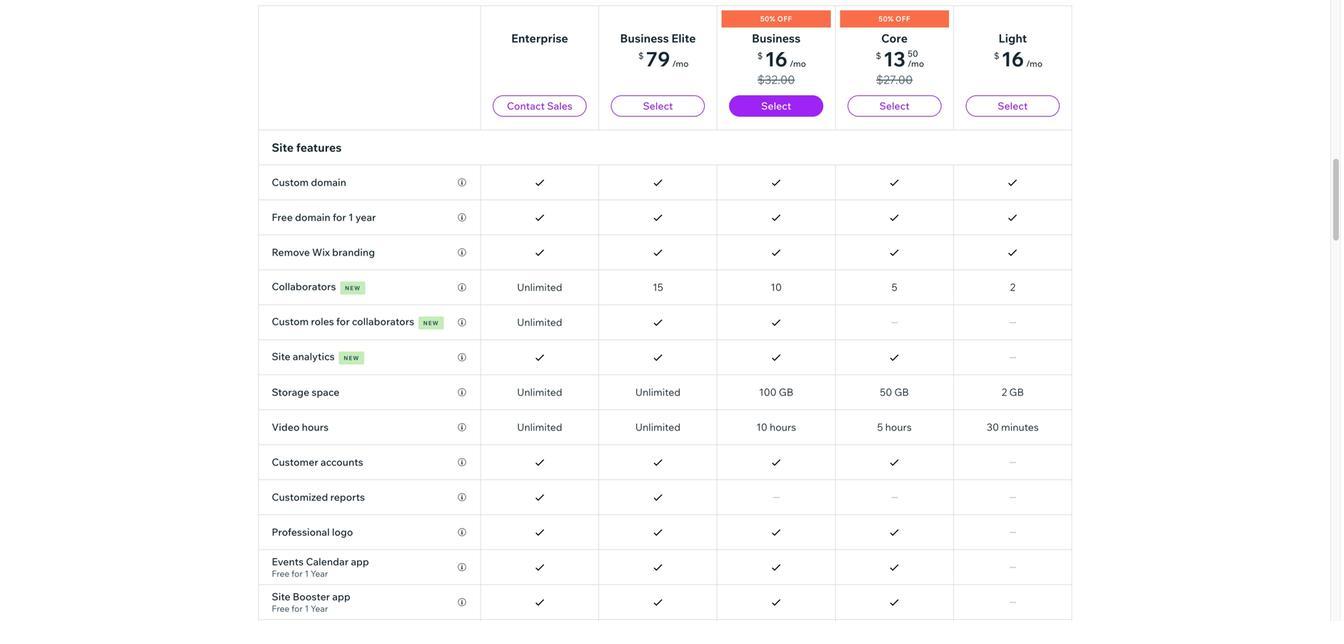 Task type: describe. For each thing, give the bounding box(es) containing it.
elite
[[672, 31, 696, 45]]

events
[[272, 556, 304, 568]]

custom roles for collaborators
[[272, 315, 414, 328]]

contact sales
[[507, 100, 573, 112]]

domain for free
[[295, 211, 330, 224]]

professional
[[272, 526, 330, 538]]

79
[[646, 46, 670, 71]]

site for site features
[[272, 140, 294, 155]]

free for site booster app
[[272, 603, 290, 614]]

customer
[[272, 456, 318, 468]]

remove wix branding
[[272, 246, 375, 259]]

enterprise
[[511, 31, 568, 45]]

select for 3rd select button from right
[[761, 100, 791, 112]]

for inside site booster app free for 1 year
[[292, 603, 303, 614]]

collaborators
[[352, 315, 414, 328]]

contact sales button
[[493, 95, 587, 117]]

year
[[356, 211, 376, 224]]

business for 16
[[752, 31, 801, 45]]

1 vertical spatial 50
[[880, 386, 892, 399]]

off for 16
[[777, 14, 792, 23]]

/mo inside business elite $ 79 /mo
[[672, 58, 689, 69]]

$27.00
[[876, 72, 913, 87]]

0 vertical spatial 1
[[348, 211, 353, 224]]

for left the year
[[333, 211, 346, 224]]

10 for 10
[[771, 281, 782, 294]]

features
[[296, 140, 342, 155]]

4 select button from the left
[[966, 95, 1060, 117]]

year for booster
[[311, 603, 328, 614]]

hours for video hours
[[302, 421, 329, 433]]

year for calendar
[[311, 568, 328, 579]]

booster
[[293, 591, 330, 603]]

50% for 16
[[760, 14, 776, 23]]

50% for 13
[[879, 14, 894, 23]]

$32.00
[[758, 72, 795, 87]]

new for collaborators
[[345, 285, 361, 292]]

100 gb
[[759, 386, 794, 399]]

analytics
[[293, 350, 335, 363]]

customer accounts
[[272, 456, 363, 468]]

business $ 16 /mo $32.00
[[752, 31, 806, 87]]

30
[[987, 421, 999, 433]]

/mo inside $ 16 /mo
[[1026, 58, 1043, 69]]

3 select button from the left
[[848, 95, 942, 117]]

customized reports
[[272, 491, 365, 503]]

domain for custom
[[311, 176, 346, 189]]

hours for 5 hours
[[885, 421, 912, 433]]

customized
[[272, 491, 328, 503]]

business for $
[[620, 31, 669, 45]]

site for site analytics
[[272, 350, 290, 363]]

storage
[[272, 386, 309, 399]]

remove
[[272, 246, 310, 259]]

100
[[759, 386, 777, 399]]

off for 13
[[896, 14, 911, 23]]

branding
[[332, 246, 375, 259]]

free for events calendar app
[[272, 568, 290, 579]]

site analytics
[[272, 350, 335, 363]]

site inside site booster app free for 1 year
[[272, 591, 290, 603]]

$ inside business elite $ 79 /mo
[[638, 50, 644, 61]]

site booster app free for 1 year
[[272, 591, 350, 614]]

$ inside $ 16 /mo
[[994, 50, 999, 61]]

accounts
[[321, 456, 363, 468]]

site features
[[272, 140, 342, 155]]



Task type: locate. For each thing, give the bounding box(es) containing it.
50 right 13
[[908, 48, 918, 59]]

16 inside business $ 16 /mo $32.00
[[765, 46, 788, 71]]

/mo up $32.00
[[790, 58, 806, 69]]

1 horizontal spatial gb
[[894, 386, 909, 399]]

1 horizontal spatial 50
[[908, 48, 918, 59]]

reports
[[330, 491, 365, 503]]

1 horizontal spatial 5
[[892, 281, 897, 294]]

0 horizontal spatial 10
[[756, 421, 768, 433]]

0 horizontal spatial gb
[[779, 386, 794, 399]]

select down $ 16 /mo
[[998, 100, 1028, 112]]

2 for 2
[[1010, 281, 1016, 294]]

gb for 50 gb
[[894, 386, 909, 399]]

2 gb from the left
[[894, 386, 909, 399]]

1 inside site booster app free for 1 year
[[305, 603, 309, 614]]

0 horizontal spatial 16
[[765, 46, 788, 71]]

/mo inside core $ 13 50 /mo $27.00
[[908, 58, 924, 69]]

app right calendar
[[351, 556, 369, 568]]

0 vertical spatial year
[[311, 568, 328, 579]]

2 $ from the left
[[757, 50, 763, 61]]

app inside events calendar app free for 1 year
[[351, 556, 369, 568]]

$ left '79'
[[638, 50, 644, 61]]

0 horizontal spatial app
[[332, 591, 350, 603]]

2 vertical spatial free
[[272, 603, 290, 614]]

year down calendar
[[311, 568, 328, 579]]

1 vertical spatial new
[[423, 320, 439, 327]]

2 year from the top
[[311, 603, 328, 614]]

minutes
[[1001, 421, 1039, 433]]

2 gb
[[1002, 386, 1024, 399]]

new right collaborators
[[423, 320, 439, 327]]

0 horizontal spatial business
[[620, 31, 669, 45]]

/mo inside business $ 16 /mo $32.00
[[790, 58, 806, 69]]

1 horizontal spatial business
[[752, 31, 801, 45]]

3 select from the left
[[880, 100, 910, 112]]

calendar
[[306, 556, 349, 568]]

select for second select button from the right
[[880, 100, 910, 112]]

business inside business $ 16 /mo $32.00
[[752, 31, 801, 45]]

/mo right '79'
[[672, 58, 689, 69]]

new down custom roles for collaborators
[[344, 355, 359, 362]]

1 $ from the left
[[638, 50, 644, 61]]

new up custom roles for collaborators
[[345, 285, 361, 292]]

select button down $32.00
[[729, 95, 823, 117]]

free inside events calendar app free for 1 year
[[272, 568, 290, 579]]

5 for 5
[[892, 281, 897, 294]]

2 business from the left
[[752, 31, 801, 45]]

1 select from the left
[[643, 100, 673, 112]]

1 horizontal spatial off
[[896, 14, 911, 23]]

site left features
[[272, 140, 294, 155]]

50% off for 13
[[879, 14, 911, 23]]

1 vertical spatial free
[[272, 568, 290, 579]]

2 select button from the left
[[729, 95, 823, 117]]

select down $27.00
[[880, 100, 910, 112]]

1 vertical spatial custom
[[272, 315, 309, 328]]

select button down $27.00
[[848, 95, 942, 117]]

video
[[272, 421, 300, 433]]

1 vertical spatial year
[[311, 603, 328, 614]]

2 off from the left
[[896, 14, 911, 23]]

select for 1st select button from right
[[998, 100, 1028, 112]]

core $ 13 50 /mo $27.00
[[876, 31, 924, 87]]

3 gb from the left
[[1009, 386, 1024, 399]]

wix
[[312, 246, 330, 259]]

business up '79'
[[620, 31, 669, 45]]

contact
[[507, 100, 545, 112]]

50
[[908, 48, 918, 59], [880, 386, 892, 399]]

1 16 from the left
[[765, 46, 788, 71]]

collaborators
[[272, 280, 336, 293]]

off up core
[[896, 14, 911, 23]]

events calendar app free for 1 year
[[272, 556, 369, 579]]

1 vertical spatial 5
[[877, 421, 883, 433]]

off up business $ 16 /mo $32.00
[[777, 14, 792, 23]]

for down booster
[[292, 603, 303, 614]]

gb right 100
[[779, 386, 794, 399]]

1 custom from the top
[[272, 176, 309, 189]]

domain down "custom domain"
[[295, 211, 330, 224]]

1 gb from the left
[[779, 386, 794, 399]]

for right roles
[[336, 315, 350, 328]]

10 hours
[[756, 421, 796, 433]]

1 free from the top
[[272, 211, 293, 224]]

$
[[638, 50, 644, 61], [757, 50, 763, 61], [876, 50, 881, 61], [994, 50, 999, 61]]

0 vertical spatial free
[[272, 211, 293, 224]]

5
[[892, 281, 897, 294], [877, 421, 883, 433]]

1 horizontal spatial app
[[351, 556, 369, 568]]

50 gb
[[880, 386, 909, 399]]

0 vertical spatial 50
[[908, 48, 918, 59]]

0 vertical spatial domain
[[311, 176, 346, 189]]

2 16 from the left
[[1002, 46, 1024, 71]]

storage space
[[272, 386, 339, 399]]

select
[[643, 100, 673, 112], [761, 100, 791, 112], [880, 100, 910, 112], [998, 100, 1028, 112]]

1 vertical spatial app
[[332, 591, 350, 603]]

1 for booster
[[305, 603, 309, 614]]

2 50% from the left
[[879, 14, 894, 23]]

select button down $ 16 /mo
[[966, 95, 1060, 117]]

0 horizontal spatial 50
[[880, 386, 892, 399]]

0 horizontal spatial 5
[[877, 421, 883, 433]]

0 vertical spatial new
[[345, 285, 361, 292]]

gb up minutes
[[1009, 386, 1024, 399]]

16 up $32.00
[[765, 46, 788, 71]]

year inside site booster app free for 1 year
[[311, 603, 328, 614]]

30 minutes
[[987, 421, 1039, 433]]

logo
[[332, 526, 353, 538]]

video hours
[[272, 421, 329, 433]]

5 for 5 hours
[[877, 421, 883, 433]]

domain up free domain for 1 year
[[311, 176, 346, 189]]

year
[[311, 568, 328, 579], [311, 603, 328, 614]]

3 /mo from the left
[[908, 58, 924, 69]]

50% off for 16
[[760, 14, 792, 23]]

0 vertical spatial site
[[272, 140, 294, 155]]

$ left 13
[[876, 50, 881, 61]]

roles
[[311, 315, 334, 328]]

site
[[272, 140, 294, 155], [272, 350, 290, 363], [272, 591, 290, 603]]

2 /mo from the left
[[790, 58, 806, 69]]

select button down '79'
[[611, 95, 705, 117]]

1 horizontal spatial hours
[[770, 421, 796, 433]]

for inside events calendar app free for 1 year
[[292, 568, 303, 579]]

hours right video
[[302, 421, 329, 433]]

50 inside core $ 13 50 /mo $27.00
[[908, 48, 918, 59]]

10
[[771, 281, 782, 294], [756, 421, 768, 433]]

2 horizontal spatial gb
[[1009, 386, 1024, 399]]

5 hours
[[877, 421, 912, 433]]

1 horizontal spatial 2
[[1010, 281, 1016, 294]]

new
[[345, 285, 361, 292], [423, 320, 439, 327], [344, 355, 359, 362]]

app for site booster app
[[332, 591, 350, 603]]

unlimited
[[517, 281, 562, 294], [517, 316, 562, 329], [517, 386, 562, 399], [635, 386, 681, 399], [517, 421, 562, 433], [635, 421, 681, 433]]

custom down site features
[[272, 176, 309, 189]]

1 horizontal spatial 50% off
[[879, 14, 911, 23]]

0 horizontal spatial off
[[777, 14, 792, 23]]

year down booster
[[311, 603, 328, 614]]

off
[[777, 14, 792, 23], [896, 14, 911, 23]]

business
[[620, 31, 669, 45], [752, 31, 801, 45]]

core
[[881, 31, 908, 45]]

hours down 50 gb
[[885, 421, 912, 433]]

custom domain
[[272, 176, 346, 189]]

4 $ from the left
[[994, 50, 999, 61]]

1 horizontal spatial 10
[[771, 281, 782, 294]]

$ inside core $ 13 50 /mo $27.00
[[876, 50, 881, 61]]

1 select button from the left
[[611, 95, 705, 117]]

0 horizontal spatial 2
[[1002, 386, 1007, 399]]

1 horizontal spatial 16
[[1002, 46, 1024, 71]]

2 select from the left
[[761, 100, 791, 112]]

/mo
[[672, 58, 689, 69], [790, 58, 806, 69], [908, 58, 924, 69], [1026, 58, 1043, 69]]

4 select from the left
[[998, 100, 1028, 112]]

year inside events calendar app free for 1 year
[[311, 568, 328, 579]]

free inside site booster app free for 1 year
[[272, 603, 290, 614]]

0 vertical spatial 10
[[771, 281, 782, 294]]

free domain for 1 year
[[272, 211, 376, 224]]

1 up booster
[[305, 568, 309, 579]]

custom left roles
[[272, 315, 309, 328]]

for
[[333, 211, 346, 224], [336, 315, 350, 328], [292, 568, 303, 579], [292, 603, 303, 614]]

3 hours from the left
[[885, 421, 912, 433]]

1 down booster
[[305, 603, 309, 614]]

0 horizontal spatial hours
[[302, 421, 329, 433]]

50 up 5 hours
[[880, 386, 892, 399]]

app
[[351, 556, 369, 568], [332, 591, 350, 603]]

2 custom from the top
[[272, 315, 309, 328]]

1 left the year
[[348, 211, 353, 224]]

custom
[[272, 176, 309, 189], [272, 315, 309, 328]]

0 vertical spatial app
[[351, 556, 369, 568]]

2 vertical spatial 1
[[305, 603, 309, 614]]

gb
[[779, 386, 794, 399], [894, 386, 909, 399], [1009, 386, 1024, 399]]

1 business from the left
[[620, 31, 669, 45]]

50% up core
[[879, 14, 894, 23]]

4 /mo from the left
[[1026, 58, 1043, 69]]

new for custom roles for collaborators
[[423, 320, 439, 327]]

2 vertical spatial new
[[344, 355, 359, 362]]

2 50% off from the left
[[879, 14, 911, 23]]

15
[[653, 281, 663, 294]]

select button
[[611, 95, 705, 117], [729, 95, 823, 117], [848, 95, 942, 117], [966, 95, 1060, 117]]

13
[[883, 46, 906, 71]]

select for fourth select button from right
[[643, 100, 673, 112]]

site left analytics
[[272, 350, 290, 363]]

1 inside events calendar app free for 1 year
[[305, 568, 309, 579]]

app right booster
[[332, 591, 350, 603]]

1 /mo from the left
[[672, 58, 689, 69]]

1 site from the top
[[272, 140, 294, 155]]

gb for 2 gb
[[1009, 386, 1024, 399]]

1 50% off from the left
[[760, 14, 792, 23]]

space
[[312, 386, 339, 399]]

1 hours from the left
[[302, 421, 329, 433]]

free
[[272, 211, 293, 224], [272, 568, 290, 579], [272, 603, 290, 614]]

2
[[1010, 281, 1016, 294], [1002, 386, 1007, 399]]

business inside business elite $ 79 /mo
[[620, 31, 669, 45]]

site left booster
[[272, 591, 290, 603]]

3 site from the top
[[272, 591, 290, 603]]

professional logo
[[272, 526, 353, 538]]

2 site from the top
[[272, 350, 290, 363]]

10 for 10 hours
[[756, 421, 768, 433]]

light
[[999, 31, 1027, 45]]

/mo down light
[[1026, 58, 1043, 69]]

0 vertical spatial custom
[[272, 176, 309, 189]]

2 free from the top
[[272, 568, 290, 579]]

2 hours from the left
[[770, 421, 796, 433]]

50%
[[760, 14, 776, 23], [879, 14, 894, 23]]

1 for calendar
[[305, 568, 309, 579]]

1 vertical spatial site
[[272, 350, 290, 363]]

1
[[348, 211, 353, 224], [305, 568, 309, 579], [305, 603, 309, 614]]

business up $32.00
[[752, 31, 801, 45]]

gb for 100 gb
[[779, 386, 794, 399]]

/mo right 13
[[908, 58, 924, 69]]

16 down light
[[1002, 46, 1024, 71]]

3 $ from the left
[[876, 50, 881, 61]]

1 vertical spatial 2
[[1002, 386, 1007, 399]]

0 horizontal spatial 50% off
[[760, 14, 792, 23]]

for down events at left
[[292, 568, 303, 579]]

2 vertical spatial site
[[272, 591, 290, 603]]

select down $32.00
[[761, 100, 791, 112]]

1 50% from the left
[[760, 14, 776, 23]]

hours for 10 hours
[[770, 421, 796, 433]]

$ inside business $ 16 /mo $32.00
[[757, 50, 763, 61]]

2 horizontal spatial hours
[[885, 421, 912, 433]]

$ 16 /mo
[[994, 46, 1043, 71]]

1 vertical spatial domain
[[295, 211, 330, 224]]

custom for custom roles for collaborators
[[272, 315, 309, 328]]

new for site analytics
[[344, 355, 359, 362]]

$ down light
[[994, 50, 999, 61]]

0 vertical spatial 5
[[892, 281, 897, 294]]

50% up business $ 16 /mo $32.00
[[760, 14, 776, 23]]

select down '79'
[[643, 100, 673, 112]]

50% off up business $ 16 /mo $32.00
[[760, 14, 792, 23]]

hours
[[302, 421, 329, 433], [770, 421, 796, 433], [885, 421, 912, 433]]

domain
[[311, 176, 346, 189], [295, 211, 330, 224]]

sales
[[547, 100, 573, 112]]

16
[[765, 46, 788, 71], [1002, 46, 1024, 71]]

2 for 2 gb
[[1002, 386, 1007, 399]]

50% off
[[760, 14, 792, 23], [879, 14, 911, 23]]

1 vertical spatial 10
[[756, 421, 768, 433]]

1 vertical spatial 1
[[305, 568, 309, 579]]

50% off up core
[[879, 14, 911, 23]]

1 off from the left
[[777, 14, 792, 23]]

1 year from the top
[[311, 568, 328, 579]]

gb up 5 hours
[[894, 386, 909, 399]]

1 horizontal spatial 50%
[[879, 14, 894, 23]]

custom for custom domain
[[272, 176, 309, 189]]

hours down 100 gb
[[770, 421, 796, 433]]

0 vertical spatial 2
[[1010, 281, 1016, 294]]

0 horizontal spatial 50%
[[760, 14, 776, 23]]

app for events calendar app
[[351, 556, 369, 568]]

business elite $ 79 /mo
[[620, 31, 696, 71]]

app inside site booster app free for 1 year
[[332, 591, 350, 603]]

$ up $32.00
[[757, 50, 763, 61]]

3 free from the top
[[272, 603, 290, 614]]



Task type: vqa. For each thing, say whether or not it's contained in the screenshot.
&
no



